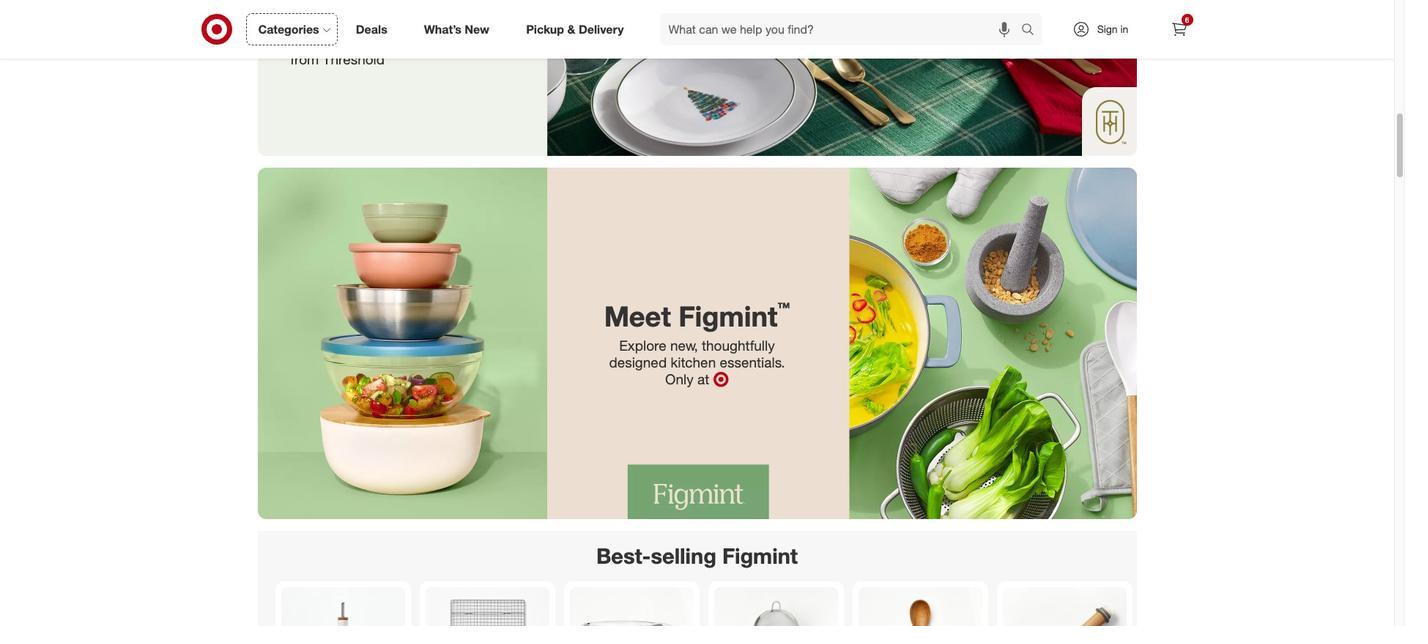Task type: describe. For each thing, give the bounding box(es) containing it.
search button
[[1015, 13, 1050, 48]]

thoughtfully
[[702, 337, 775, 354]]

pickup & delivery
[[526, 22, 624, 36]]

best-
[[597, 543, 651, 570]]

categories link
[[246, 13, 338, 45]]

pickup
[[526, 22, 564, 36]]

™ for threshold
[[385, 51, 392, 68]]

meet
[[605, 300, 671, 334]]

what's new link
[[412, 13, 508, 45]]

figmint inside meet figmint ™
[[679, 300, 778, 334]]

explore
[[620, 337, 667, 354]]

6 link
[[1164, 13, 1196, 45]]

in
[[1121, 23, 1129, 35]]

from
[[290, 51, 319, 68]]

figmint inside carousel region
[[723, 543, 798, 570]]

what's
[[424, 22, 462, 36]]

essentials.
[[720, 354, 785, 371]]

meet figmint ™
[[605, 298, 790, 334]]

6
[[1186, 15, 1190, 24]]

delivery
[[579, 22, 624, 36]]

kitchen
[[671, 354, 716, 371]]

What can we help you find? suggestions appear below search field
[[660, 13, 1025, 45]]

&
[[568, 22, 576, 36]]



Task type: vqa. For each thing, say whether or not it's contained in the screenshot.
topmost the Figmint
yes



Task type: locate. For each thing, give the bounding box(es) containing it.
™ for figmint
[[778, 298, 790, 323]]

1 vertical spatial ™
[[778, 298, 790, 323]]

search
[[1015, 23, 1050, 38]]

threshold
[[323, 51, 385, 68]]

deals link
[[344, 13, 406, 45]]

categories
[[258, 22, 319, 36]]

◎
[[714, 371, 729, 388]]

sign in
[[1098, 23, 1129, 35]]

sign in link
[[1060, 13, 1152, 45]]

deals
[[356, 22, 388, 36]]

1 vertical spatial figmint
[[723, 543, 798, 570]]

only
[[666, 371, 694, 388]]

best-selling figmint
[[597, 543, 798, 570]]

™
[[385, 51, 392, 68], [778, 298, 790, 323]]

figmint
[[679, 300, 778, 334], [723, 543, 798, 570]]

at
[[698, 371, 710, 388]]

what's new
[[424, 22, 490, 36]]

carousel region
[[258, 532, 1137, 627]]

new
[[465, 22, 490, 36]]

™ up essentials.
[[778, 298, 790, 323]]

new,
[[671, 337, 698, 354]]

sign
[[1098, 23, 1118, 35]]

0 vertical spatial figmint
[[679, 300, 778, 334]]

pickup & delivery link
[[514, 13, 643, 45]]

selling
[[651, 543, 717, 570]]

from threshold ™
[[290, 51, 392, 68]]

designed
[[609, 354, 667, 371]]

0 horizontal spatial ™
[[385, 51, 392, 68]]

0 vertical spatial ™
[[385, 51, 392, 68]]

™ down the deals link on the left top of the page
[[385, 51, 392, 68]]

1 horizontal spatial ™
[[778, 298, 790, 323]]

™ inside meet figmint ™
[[778, 298, 790, 323]]

explore new, thoughtfully designed kitchen essentials. only at
[[609, 337, 785, 388]]



